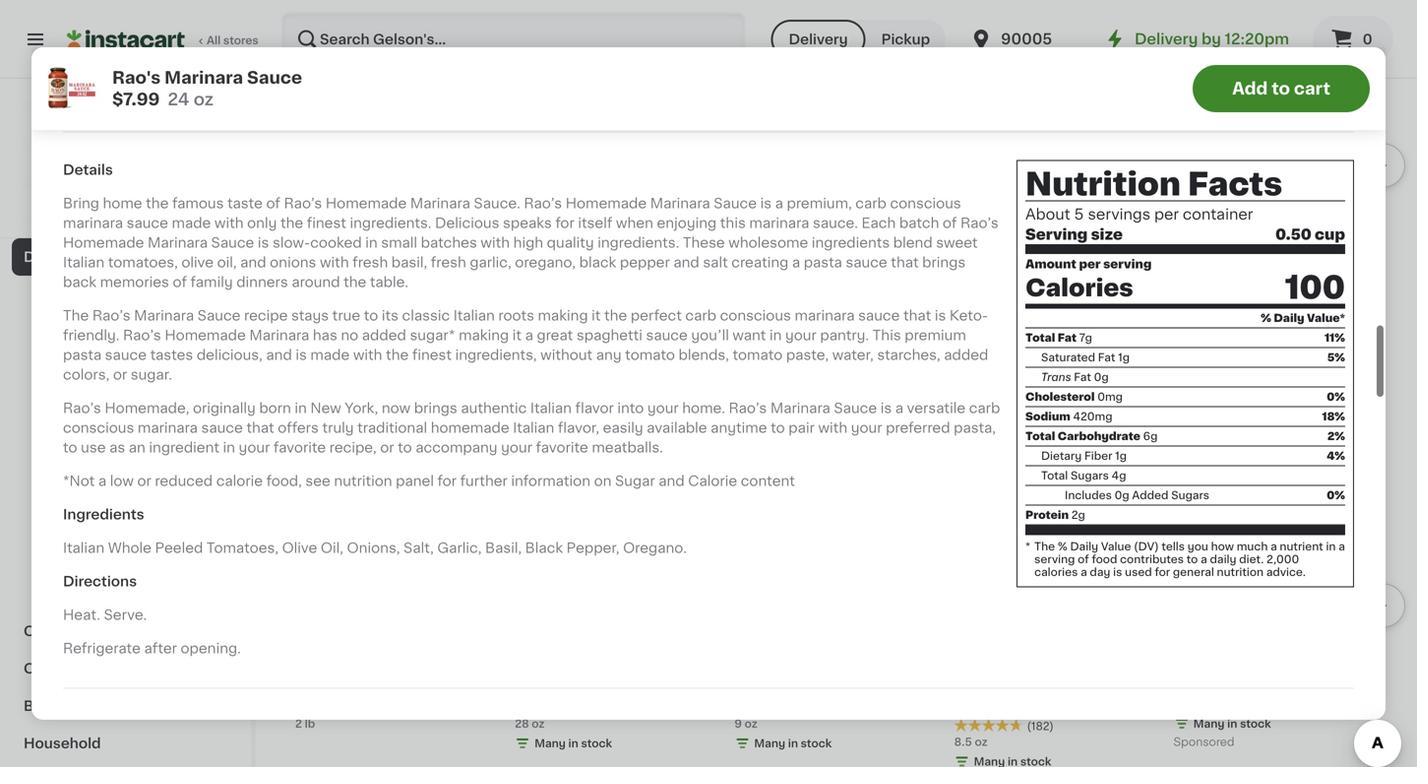 Task type: locate. For each thing, give the bounding box(es) containing it.
jasmine inside lundberg family farms organic white jasmine rice 2 lb
[[398, 699, 456, 713]]

vegan for rao's tomato basil sauce
[[957, 199, 992, 209]]

2 99 from the left
[[763, 221, 778, 232]]

shaman
[[735, 246, 791, 260], [515, 246, 571, 260]]

goods inside "dry goods & pasta" link
[[53, 250, 100, 264]]

5%
[[1328, 352, 1346, 363]]

1 horizontal spatial organic
[[626, 246, 681, 260]]

0 vertical spatial sauces
[[131, 475, 182, 488]]

1 horizontal spatial 2
[[515, 305, 522, 316]]

ramen for spicy
[[735, 286, 784, 300]]

2 for shaman raman organic spicy cosmo coconut ramen
[[735, 305, 742, 316]]

$ up wholesome
[[739, 221, 746, 232]]

in inside the * the % daily value (dv) tells you how much a nutrient in a serving of food contributes to a daily diet. 2,000 calories a day is used for general nutrition advice.
[[1327, 541, 1337, 552]]

fresh up table.
[[353, 255, 388, 269]]

delivery by 12:20pm
[[1135, 32, 1290, 46]]

for inside bring home the famous taste of rao's homemade marinara sauce. rao's homemade marinara sauce is a premium, carb conscious marinara sauce made with only the finest ingredients. delicious speaks for itself when enjoying this marinara sauce. each batch of rao's homemade marinara sauce is slow-cooked in small batches with high quality ingredients. these wholesome ingredients blend sweet italian tomatoes, olive oil,  and onions with fresh basil, fresh garlic,  oregano,  black pepper and salt creating a pasta sauce that brings back memories of family dinners around the table.
[[556, 216, 575, 230]]

anytime
[[711, 421, 768, 435]]

0 horizontal spatial jasmine
[[398, 699, 456, 713]]

oz inside rao's marinara sauce $7.99 24 oz
[[194, 91, 214, 108]]

$7.99 original price: $10.99 element for tomato
[[955, 218, 1159, 243]]

pasta for pasta & pizza sauces
[[35, 475, 74, 488]]

stock inside product group
[[581, 738, 613, 749]]

in up sponsored badge image
[[1228, 719, 1238, 729]]

1 horizontal spatial serving
[[1104, 259, 1152, 270]]

99
[[321, 221, 336, 232], [763, 221, 778, 232], [543, 221, 558, 232], [980, 221, 995, 232]]

1 shaman from the left
[[735, 246, 791, 260]]

0 horizontal spatial serving
[[1035, 554, 1076, 565]]

stock down (1.32k)
[[1021, 303, 1052, 314]]

is inside the * the % daily value (dv) tells you how much a nutrient in a serving of food contributes to a daily diet. 2,000 calories a day is used for general nutrition advice.
[[1114, 567, 1123, 577]]

minute rice white rice
[[1175, 680, 1335, 693]]

product group
[[295, 6, 499, 321], [515, 6, 719, 318], [735, 6, 939, 318], [955, 6, 1159, 321], [1175, 6, 1379, 321], [295, 439, 499, 732], [515, 439, 719, 755], [955, 439, 1159, 767], [1175, 439, 1379, 753]]

raman up cosmo
[[795, 246, 843, 260]]

of left food in the right of the page
[[1078, 554, 1090, 565]]

0 vertical spatial rices
[[35, 288, 74, 301]]

★★★★★
[[295, 265, 364, 279], [295, 265, 364, 279], [955, 265, 1024, 279], [955, 265, 1024, 279], [955, 718, 1024, 732], [955, 718, 1024, 732]]

daily inside the * the % daily value (dv) tells you how much a nutrient in a serving of food contributes to a daily diet. 2,000 calories a day is used for general nutrition advice.
[[1071, 541, 1099, 552]]

$ 4 99 for shaman raman organic spicy cosmo coconut ramen
[[739, 220, 778, 241]]

italian inside the rao's marinara sauce recipe stays true to its classic italian roots making it the perfect carb conscious marinara sauce that is keto- friendly. rao's homemade marinara has no added sugar* making it a great spaghetti sauce you'll want in your pantry. this premium pasta sauce tastes delicious, and is made with the finest ingredients, without any tomato blends, tomato paste, water, starches, added colors, or sugar.
[[454, 308, 495, 322]]

a down wholesome
[[793, 255, 801, 269]]

sauces up refrigerate after opening.
[[129, 624, 182, 638]]

1 horizontal spatial the
[[1035, 541, 1056, 552]]

0 horizontal spatial $ 7 99
[[299, 220, 336, 241]]

1 vertical spatial total
[[1026, 431, 1056, 442]]

friendly.
[[63, 328, 120, 342]]

0 horizontal spatial the
[[63, 308, 89, 322]]

0 horizontal spatial tomato
[[93, 437, 145, 451]]

tomato down the perfect
[[625, 348, 675, 362]]

1 horizontal spatial fresh
[[431, 255, 467, 269]]

3 vegan from the left
[[1177, 199, 1212, 209]]

2 inside shaman raman organic spicy cosmo coconut ramen 2 oz
[[735, 305, 742, 316]]

2 $7.99 original price: $10.99 element from the left
[[955, 218, 1159, 243]]

minute inside minute rice white rice, light & fluffy 28 oz
[[515, 680, 563, 693]]

2 horizontal spatial conscious
[[891, 196, 962, 210]]

0 vertical spatial fat
[[1058, 332, 1077, 343]]

your up calorie
[[239, 440, 270, 454]]

finest down sugar*
[[412, 348, 452, 362]]

instacart logo image
[[67, 28, 185, 51]]

italian up flavor,
[[531, 401, 572, 415]]

favorite down flavor,
[[536, 440, 589, 454]]

tomato for rao's
[[996, 246, 1048, 260]]

ramen down sacred
[[515, 286, 564, 300]]

0 horizontal spatial per
[[1080, 259, 1101, 270]]

add button
[[417, 12, 494, 47], [637, 12, 713, 47], [857, 12, 933, 47], [1077, 12, 1153, 47], [1297, 12, 1373, 47], [417, 445, 494, 481], [1077, 445, 1153, 481], [1297, 445, 1373, 481]]

a right the nutrient
[[1339, 541, 1346, 552]]

gelson's logo image
[[107, 102, 144, 140]]

to inside the rao's marinara sauce recipe stays true to its classic italian roots making it the perfect carb conscious marinara sauce that is keto- friendly. rao's homemade marinara has no added sugar* making it a great spaghetti sauce you'll want in your pantry. this premium pasta sauce tastes delicious, and is made with the finest ingredients, without any tomato blends, tomato paste, water, starches, added colors, or sugar.
[[364, 308, 378, 322]]

goods up back
[[53, 250, 100, 264]]

0 horizontal spatial %
[[1058, 541, 1068, 552]]

rao's for rao's marinara sauce
[[295, 246, 333, 260]]

dry goods & pasta link
[[12, 238, 239, 276]]

tomatoes,
[[207, 541, 279, 555]]

oz
[[194, 91, 214, 108], [312, 284, 325, 295], [744, 305, 757, 316], [525, 305, 538, 316], [745, 719, 758, 729], [532, 719, 545, 729], [975, 737, 988, 748]]

1 horizontal spatial jasmine
[[1053, 680, 1112, 693]]

total down dietary
[[1042, 470, 1069, 481]]

in down fluffy
[[569, 738, 579, 749]]

2g
[[1072, 510, 1086, 520]]

total for saturated fat 1g
[[1026, 332, 1056, 343]]

2 $7.49 from the left
[[566, 227, 603, 240]]

many in stock inside product group
[[535, 738, 613, 749]]

food
[[1092, 554, 1118, 565]]

$ for rao's marinara sauce
[[299, 221, 307, 232]]

a down you
[[1201, 554, 1208, 565]]

soups
[[148, 662, 193, 676]]

0 horizontal spatial pasta
[[63, 348, 102, 362]]

carb inside the rao's marinara sauce recipe stays true to its classic italian roots making it the perfect carb conscious marinara sauce that is keto- friendly. rao's homemade marinara has no added sugar* making it a great spaghetti sauce you'll want in your pantry. this premium pasta sauce tastes delicious, and is made with the finest ingredients, without any tomato blends, tomato paste, water, starches, added colors, or sugar.
[[686, 308, 717, 322]]

1 fresh from the left
[[353, 255, 388, 269]]

marinara inside item carousel region
[[337, 246, 397, 260]]

made down famous at top
[[172, 216, 211, 230]]

1 vertical spatial per
[[1080, 259, 1101, 270]]

minute for minute rice white rice, light & fluffy 28 oz
[[515, 680, 563, 693]]

rao's up speaks
[[524, 196, 562, 210]]

2 vertical spatial pasta
[[35, 475, 74, 488]]

canned for canned goods & soups
[[24, 662, 79, 676]]

0 horizontal spatial or
[[113, 368, 127, 381]]

$7.49 up black
[[566, 227, 603, 240]]

1 horizontal spatial tomato
[[733, 348, 783, 362]]

for down the 'contributes'
[[1156, 567, 1171, 577]]

fat left 7g
[[1058, 332, 1077, 343]]

1 vertical spatial goods
[[83, 662, 130, 676]]

goods for dry
[[53, 250, 100, 264]]

2 horizontal spatial vegan
[[1177, 199, 1212, 209]]

$7.49 down premium,
[[786, 227, 823, 240]]

of up only
[[266, 196, 281, 210]]

heat.
[[63, 608, 100, 622]]

delivery left 'pickup'
[[789, 32, 848, 46]]

tomato inside item carousel region
[[996, 246, 1048, 260]]

2 vertical spatial total
[[1042, 470, 1069, 481]]

1 horizontal spatial white
[[601, 680, 641, 693]]

0 horizontal spatial brings
[[414, 401, 458, 415]]

pasta
[[804, 255, 843, 269], [63, 348, 102, 362]]

to left its
[[364, 308, 378, 322]]

to left save
[[163, 209, 175, 220]]

marinara down bring
[[63, 216, 123, 230]]

marinara up pantry.
[[795, 308, 855, 322]]

white inside minute rice white rice, light & fluffy 28 oz
[[601, 680, 641, 693]]

vegan for rao's arrabbiata sauce
[[1177, 199, 1212, 209]]

vegan up sweet
[[957, 199, 992, 209]]

0 horizontal spatial vegan
[[297, 199, 333, 209]]

0 vertical spatial tomato
[[996, 246, 1048, 260]]

1 horizontal spatial 24
[[295, 284, 310, 295]]

0 vertical spatial pasta
[[118, 250, 158, 264]]

rao's right blend
[[955, 246, 992, 260]]

white inside lundberg family farms organic white jasmine rice 2 lb
[[354, 699, 394, 713]]

made inside bring home the famous taste of rao's homemade marinara sauce. rao's homemade marinara sauce is a premium, carb conscious marinara sauce made with only the finest ingredients. delicious speaks for itself when enjoying this marinara sauce. each batch of rao's homemade marinara sauce is slow-cooked in small batches with high quality ingredients. these wholesome ingredients blend sweet italian tomatoes, olive oil,  and onions with fresh basil, fresh garlic,  oregano,  black pepper and salt creating a pasta sauce that brings back memories of family dinners around the table.
[[172, 216, 211, 230]]

$7.99 original price: $10.99 element for marinara
[[295, 218, 499, 243]]

1 0% from the top
[[1328, 391, 1346, 402]]

organic up chik'n
[[626, 246, 681, 260]]

$4.99 original price: $7.49 element for soothing
[[515, 218, 719, 243]]

None search field
[[282, 12, 746, 67]]

the rao's marinara sauce recipe stays true to its classic italian roots making it the perfect carb conscious marinara sauce that is keto- friendly. rao's homemade marinara has no added sugar* making it a great spaghetti sauce you'll want in your pantry. this premium pasta sauce tastes delicious, and is made with the finest ingredients, without any tomato blends, tomato paste, water, starches, added colors, or sugar.
[[63, 308, 989, 381]]

2 $ from the left
[[739, 221, 746, 232]]

$7.99 original price: $10.99 element
[[295, 218, 499, 243], [955, 218, 1159, 243], [1175, 218, 1379, 243]]

0 vertical spatial for
[[556, 216, 575, 230]]

jasmine up side
[[1053, 680, 1112, 693]]

0 vertical spatial 0%
[[1328, 391, 1346, 402]]

perfect
[[631, 308, 682, 322]]

0 vertical spatial daily
[[1275, 313, 1305, 323]]

with inside the rao's marinara sauce recipe stays true to its classic italian roots making it the perfect carb conscious marinara sauce that is keto- friendly. rao's homemade marinara has no added sugar* making it a great spaghetti sauce you'll want in your pantry. this premium pasta sauce tastes delicious, and is made with the finest ingredients, without any tomato blends, tomato paste, water, starches, added colors, or sugar.
[[353, 348, 383, 362]]

goods inside canned goods & soups link
[[83, 662, 130, 676]]

2 vertical spatial that
[[247, 421, 274, 435]]

7 for rao's marinara sauce
[[307, 220, 319, 241]]

1 vertical spatial rices
[[295, 386, 356, 406]]

1 vertical spatial item carousel region
[[295, 431, 1406, 767]]

daily
[[1211, 554, 1237, 565]]

1 ramen from the left
[[735, 286, 784, 300]]

0 vertical spatial grains
[[92, 288, 137, 301]]

ingredients. up small
[[350, 216, 432, 230]]

more
[[1328, 389, 1365, 403]]

marinara inside rao's marinara sauce $7.99 24 oz
[[165, 69, 243, 86]]

1 horizontal spatial rices & grains
[[295, 386, 456, 406]]

total carbohydrate 6g
[[1026, 431, 1158, 442]]

2 7 from the left
[[966, 220, 978, 241]]

heat. serve.
[[63, 608, 147, 622]]

organic inside lundberg family farms organic white jasmine rice 2 lb
[[295, 699, 350, 713]]

oil,
[[321, 541, 344, 555]]

1 horizontal spatial or
[[137, 474, 151, 488]]

vegan
[[297, 199, 333, 209], [957, 199, 992, 209], [1177, 199, 1212, 209]]

minute for minute rice white rice
[[1175, 680, 1223, 693]]

0 horizontal spatial daily
[[1071, 541, 1099, 552]]

0 vertical spatial or
[[113, 368, 127, 381]]

2 horizontal spatial white
[[1261, 680, 1301, 693]]

pasta inside the pasta & pizza sauces link
[[35, 475, 74, 488]]

made down has
[[311, 348, 350, 362]]

2 ramen from the left
[[515, 286, 564, 300]]

1 vertical spatial pasta
[[63, 348, 102, 362]]

rices & grains link up traditional
[[295, 384, 456, 408]]

added
[[1133, 490, 1169, 501]]

keto-
[[950, 308, 989, 322]]

carb up pasta,
[[970, 401, 1001, 415]]

2 vegan from the left
[[957, 199, 992, 209]]

*
[[1026, 541, 1031, 552]]

2 up want
[[735, 305, 742, 316]]

sugar*
[[410, 328, 455, 342]]

cooked
[[310, 236, 362, 249]]

added down its
[[362, 328, 407, 342]]

that inside the rao's marinara sauce recipe stays true to its classic italian roots making it the perfect carb conscious marinara sauce that is keto- friendly. rao's homemade marinara has no added sugar* making it a great spaghetti sauce you'll want in your pantry. this premium pasta sauce tastes delicious, and is made with the finest ingredients, without any tomato blends, tomato paste, water, starches, added colors, or sugar.
[[904, 308, 932, 322]]

minute up sponsored badge image
[[1175, 680, 1223, 693]]

ramen inside shaman raman organic spicy cosmo coconut ramen 2 oz
[[735, 286, 784, 300]]

0 horizontal spatial conscious
[[63, 421, 134, 435]]

0 vertical spatial ingredients.
[[350, 216, 432, 230]]

easily
[[603, 421, 644, 435]]

this
[[873, 328, 902, 342]]

0 vertical spatial finest
[[307, 216, 347, 230]]

the up the friendly.
[[63, 308, 89, 322]]

steamed
[[802, 680, 864, 693]]

add button for rao's tomato basil sauce
[[1077, 12, 1153, 47]]

organic up coconut
[[846, 246, 901, 260]]

0 horizontal spatial delivery
[[789, 32, 848, 46]]

4 99 from the left
[[980, 221, 995, 232]]

oz right 8.5
[[975, 737, 988, 748]]

0 vertical spatial made
[[172, 216, 211, 230]]

3 99 from the left
[[543, 221, 558, 232]]

nutrition
[[334, 474, 392, 488], [1218, 567, 1264, 577]]

the inside the * the % daily value (dv) tells you how much a nutrient in a serving of food contributes to a daily diet. 2,000 calories a day is used for general nutrition advice.
[[1035, 541, 1056, 552]]

3 $7.99 original price: $10.99 element from the left
[[1175, 218, 1379, 243]]

finest inside bring home the famous taste of rao's homemade marinara sauce. rao's homemade marinara sauce is a premium, carb conscious marinara sauce made with only the finest ingredients. delicious speaks for itself when enjoying this marinara sauce. each batch of rao's homemade marinara sauce is slow-cooked in small batches with high quality ingredients. these wholesome ingredients blend sweet italian tomatoes, olive oil,  and onions with fresh basil, fresh garlic,  oregano,  black pepper and salt creating a pasta sauce that brings back memories of family dinners around the table.
[[307, 216, 347, 230]]

1 vertical spatial it
[[513, 328, 522, 342]]

marinara up the 'ingredient'
[[138, 421, 198, 435]]

pasta inside pasta link
[[35, 325, 74, 339]]

reduced
[[155, 474, 213, 488]]

100% satisfaction guarantee button
[[31, 183, 220, 203]]

carb inside bring home the famous taste of rao's homemade marinara sauce. rao's homemade marinara sauce is a premium, carb conscious marinara sauce made with only the finest ingredients. delicious speaks for itself when enjoying this marinara sauce. each batch of rao's homemade marinara sauce is slow-cooked in small batches with high quality ingredients. these wholesome ingredients blend sweet italian tomatoes, olive oil,  and onions with fresh basil, fresh garlic,  oregano,  black pepper and salt creating a pasta sauce that brings back memories of family dinners around the table.
[[856, 196, 887, 210]]

$4.99 original price: $7.49 element
[[735, 218, 939, 243], [515, 218, 719, 243]]

1 minute from the left
[[515, 680, 563, 693]]

to inside 'add to cart' button
[[1273, 80, 1291, 97]]

or down traditional
[[380, 440, 394, 454]]

sauce down family
[[198, 308, 241, 322]]

canned inside canned goods & soups link
[[24, 662, 79, 676]]

pasta
[[118, 250, 158, 264], [35, 325, 74, 339], [35, 475, 74, 488]]

1 $7.99 original price: $10.99 element from the left
[[295, 218, 499, 243]]

item carousel region
[[295, 0, 1406, 353], [295, 431, 1406, 767]]

for right panel on the bottom left
[[438, 474, 457, 488]]

1 4 from the left
[[746, 220, 761, 241]]

nutrition
[[1026, 169, 1182, 200]]

rao's inside rao's marinara sauce $7.99 24 oz
[[112, 69, 161, 86]]

organic inside shaman raman organic spicy cosmo coconut ramen 2 oz
[[846, 246, 901, 260]]

0 horizontal spatial $10.99
[[344, 227, 390, 240]]

0 horizontal spatial added
[[362, 328, 407, 342]]

is right day
[[1114, 567, 1123, 577]]

2 down sacred
[[515, 305, 522, 316]]

90005
[[1002, 32, 1053, 46]]

3 $ from the left
[[519, 221, 526, 232]]

brings down sweet
[[923, 255, 966, 269]]

1 horizontal spatial grains
[[384, 386, 456, 406]]

2 $10.99 from the left
[[1003, 227, 1049, 240]]

1 vertical spatial pasta
[[35, 325, 74, 339]]

2 vertical spatial for
[[1156, 567, 1171, 577]]

$ 7 99 right batch
[[959, 220, 995, 241]]

many in stock up sponsored badge image
[[1194, 719, 1272, 729]]

oz right 9 in the right bottom of the page
[[745, 719, 758, 729]]

1 horizontal spatial 7
[[966, 220, 978, 241]]

0 horizontal spatial $7.49
[[566, 227, 603, 240]]

1 $4.99 original price: $7.49 element from the left
[[735, 218, 939, 243]]

0 horizontal spatial made
[[172, 216, 211, 230]]

sauce up 'oil,'
[[211, 236, 254, 249]]

with down no
[[353, 348, 383, 362]]

4 $ from the left
[[959, 221, 966, 232]]

1 raman from the left
[[795, 246, 843, 260]]

0mg
[[1098, 391, 1123, 402]]

about
[[1026, 207, 1071, 222]]

for inside the * the % daily value (dv) tells you how much a nutrient in a serving of food contributes to a daily diet. 2,000 calories a day is used for general nutrition advice.
[[1156, 567, 1171, 577]]

$ 7 99 for marinara
[[299, 220, 336, 241]]

sodium
[[1026, 411, 1071, 422]]

in inside the rao's marinara sauce recipe stays true to its classic italian roots making it the perfect carb conscious marinara sauce that is keto- friendly. rao's homemade marinara has no added sugar* making it a great spaghetti sauce you'll want in your pantry. this premium pasta sauce tastes delicious, and is made with the finest ingredients, without any tomato blends, tomato paste, water, starches, added colors, or sugar.
[[770, 328, 782, 342]]

0 vertical spatial pasta
[[804, 255, 843, 269]]

2 raman from the left
[[575, 246, 623, 260]]

shaman inside shaman raman organic spicy cosmo coconut ramen 2 oz
[[735, 246, 791, 260]]

1 horizontal spatial minute
[[1175, 680, 1223, 693]]

& up the 28
[[515, 699, 526, 713]]

2 horizontal spatial 2
[[735, 305, 742, 316]]

0 horizontal spatial 7
[[307, 220, 319, 241]]

tomato
[[996, 246, 1048, 260], [93, 437, 145, 451]]

100
[[1286, 272, 1346, 303]]

salt
[[703, 255, 728, 269]]

many in stock
[[315, 303, 393, 314], [974, 303, 1052, 314], [1194, 303, 1272, 314], [1194, 719, 1272, 729], [755, 738, 832, 749], [535, 738, 613, 749]]

1 horizontal spatial $7.99 original price: $10.99 element
[[955, 218, 1159, 243]]

1 $10.99 from the left
[[344, 227, 390, 240]]

a down roots
[[525, 328, 534, 342]]

1 vertical spatial making
[[459, 328, 509, 342]]

brings inside bring home the famous taste of rao's homemade marinara sauce. rao's homemade marinara sauce is a premium, carb conscious marinara sauce made with only the finest ingredients. delicious speaks for itself when enjoying this marinara sauce. each batch of rao's homemade marinara sauce is slow-cooked in small batches with high quality ingredients. these wholesome ingredients blend sweet italian tomatoes, olive oil,  and onions with fresh basil, fresh garlic,  oregano,  black pepper and salt creating a pasta sauce that brings back memories of family dinners around the table.
[[923, 255, 966, 269]]

1 vertical spatial 0g
[[1115, 490, 1130, 501]]

0 horizontal spatial $7.99 original price: $10.99 element
[[295, 218, 499, 243]]

$ for rao's tomato basil sauce
[[959, 221, 966, 232]]

liquor link
[[12, 201, 239, 238]]

2 4 from the left
[[526, 220, 541, 241]]

2 $ 7 99 from the left
[[959, 220, 995, 241]]

in inside product group
[[569, 738, 579, 749]]

delivery for delivery by 12:20pm
[[1135, 32, 1199, 46]]

many in stock down fluffy
[[535, 738, 613, 749]]

general
[[1174, 567, 1215, 577]]

& down dry goods & pasta
[[78, 288, 89, 301]]

$ 4 99 for shaman raman organic sacred soothing chik'n ramen
[[519, 220, 558, 241]]

1 vertical spatial daily
[[1071, 541, 1099, 552]]

1 vertical spatial rices & grains link
[[295, 384, 456, 408]]

$4.99 original price: $7.49 element down premium,
[[735, 218, 939, 243]]

2 horizontal spatial carb
[[970, 401, 1001, 415]]

item carousel region containing 7
[[295, 0, 1406, 353]]

$ 7 99 up onions
[[299, 220, 336, 241]]

0 horizontal spatial white
[[354, 699, 394, 713]]

2 minute from the left
[[1175, 680, 1223, 693]]

2 inside lundberg family farms organic white jasmine rice 2 lb
[[295, 719, 302, 729]]

2 tomato from the left
[[733, 348, 783, 362]]

add button for 2 lb
[[417, 445, 494, 481]]

0 horizontal spatial grains
[[92, 288, 137, 301]]

99 for rao's marinara sauce
[[321, 221, 336, 232]]

many down sweet
[[974, 303, 1006, 314]]

prices
[[146, 170, 180, 181]]

rao's
[[284, 196, 322, 210], [524, 196, 562, 210], [961, 216, 999, 230], [92, 308, 131, 322], [123, 328, 161, 342], [63, 401, 101, 415], [729, 401, 767, 415]]

or right low
[[137, 474, 151, 488]]

$7.99 original price: $10.99 element for arrabbiata
[[1175, 218, 1379, 243]]

1 vertical spatial 1g
[[1116, 450, 1128, 461]]

new
[[311, 401, 342, 415]]

$ up slow-
[[299, 221, 307, 232]]

2 fresh from the left
[[431, 255, 467, 269]]

tomato for canned
[[93, 437, 145, 451]]

0.50 cup
[[1276, 228, 1346, 242]]

pepper
[[620, 255, 670, 269]]

used
[[1126, 567, 1153, 577]]

1 $ 7 99 from the left
[[299, 220, 336, 241]]

cholesterol
[[1026, 391, 1095, 402]]

1 vegan from the left
[[297, 199, 333, 209]]

12:20pm
[[1225, 32, 1290, 46]]

total for dietary fiber 1g
[[1026, 431, 1056, 442]]

2 $4.99 original price: $7.49 element from the left
[[515, 218, 719, 243]]

without
[[541, 348, 593, 362]]

minute rice white rice, light & fluffy 28 oz
[[515, 680, 718, 729]]

per for servings
[[1155, 207, 1180, 222]]

1 horizontal spatial shaman
[[735, 246, 791, 260]]

$7.99 original price: $10.99 element up rao's arrabbiata sauce
[[1175, 218, 1379, 243]]

rices & grains link down tomatoes,
[[12, 276, 239, 313]]

per up calories
[[1080, 259, 1101, 270]]

classic
[[402, 308, 450, 322]]

1 $ from the left
[[299, 221, 307, 232]]

1 item carousel region from the top
[[295, 0, 1406, 353]]

condiments & sauces
[[24, 624, 182, 638]]

ingredient
[[149, 440, 220, 454]]

rao's up around
[[295, 246, 333, 260]]

0 horizontal spatial 24
[[168, 91, 190, 108]]

raman inside shaman raman organic spicy cosmo coconut ramen 2 oz
[[795, 246, 843, 260]]

2 horizontal spatial or
[[380, 440, 394, 454]]

1 horizontal spatial $ 4 99
[[739, 220, 778, 241]]

oz inside shaman raman organic spicy cosmo coconut ramen 2 oz
[[744, 305, 757, 316]]

tomato inside the canned tomato link
[[93, 437, 145, 451]]

2 horizontal spatial 7
[[1186, 220, 1198, 241]]

total fat 7g
[[1026, 332, 1093, 343]]

1 vertical spatial finest
[[412, 348, 452, 362]]

0 vertical spatial the
[[63, 308, 89, 322]]

a left low
[[98, 474, 107, 488]]

0.50
[[1276, 228, 1312, 242]]

raman inside the shaman raman organic sacred soothing chik'n ramen 2 oz
[[575, 246, 623, 260]]

0 horizontal spatial tomato
[[625, 348, 675, 362]]

you
[[1188, 541, 1209, 552]]

delivery
[[1135, 32, 1199, 46], [789, 32, 848, 46]]

shaman inside the shaman raman organic sacred soothing chik'n ramen 2 oz
[[515, 246, 571, 260]]

$4.99 original price: $7.49 element up black
[[515, 218, 719, 243]]

view more link
[[1291, 386, 1379, 406]]

1 horizontal spatial for
[[556, 216, 575, 230]]

1 vertical spatial grains
[[384, 386, 456, 406]]

& inside minute rice white rice, light & fluffy 28 oz
[[515, 699, 526, 713]]

add gelson's rewards to save link
[[36, 207, 215, 223]]

serving size
[[1026, 228, 1124, 242]]

0 horizontal spatial fresh
[[353, 255, 388, 269]]

2 shaman from the left
[[515, 246, 571, 260]]

0 vertical spatial sugars
[[1071, 470, 1110, 481]]

add inside button
[[1233, 80, 1269, 97]]

1 vertical spatial 24
[[295, 284, 310, 295]]

0 vertical spatial %
[[1261, 313, 1272, 323]]

2,000
[[1267, 554, 1300, 565]]

2 item carousel region from the top
[[295, 431, 1406, 767]]

many in stock down cooked
[[755, 738, 832, 749]]

1 horizontal spatial per
[[1155, 207, 1180, 222]]

garlic,
[[438, 541, 482, 555]]

delivery inside button
[[789, 32, 848, 46]]

canned up breakfast
[[24, 662, 79, 676]]

everyday store prices link
[[59, 167, 192, 183]]

pre-
[[735, 699, 764, 713]]

1g for dietary fiber 1g
[[1116, 450, 1128, 461]]

2 $ 4 99 from the left
[[519, 220, 558, 241]]

rices & grains link for the view more link
[[295, 384, 456, 408]]

in left small
[[366, 236, 378, 249]]

rice inside lundberg family farms organic white jasmine rice 2 lb
[[460, 699, 491, 713]]

or inside the rao's marinara sauce recipe stays true to its classic italian roots making it the perfect carb conscious marinara sauce that is keto- friendly. rao's homemade marinara has no added sugar* making it a great spaghetti sauce you'll want in your pantry. this premium pasta sauce tastes delicious, and is made with the finest ingredients, without any tomato blends, tomato paste, water, starches, added colors, or sugar.
[[113, 368, 127, 381]]

2 inside the shaman raman organic sacred soothing chik'n ramen 2 oz
[[515, 305, 522, 316]]

1 7 from the left
[[307, 220, 319, 241]]

a inside the rao's marinara sauce recipe stays true to its classic italian roots making it the perfect carb conscious marinara sauce that is keto- friendly. rao's homemade marinara has no added sugar* making it a great spaghetti sauce you'll want in your pantry. this premium pasta sauce tastes delicious, and is made with the finest ingredients, without any tomato blends, tomato paste, water, starches, added colors, or sugar.
[[525, 328, 534, 342]]

stock down minute rice white rice, light & fluffy 28 oz
[[581, 738, 613, 749]]

6g
[[1144, 431, 1158, 442]]

organic for coconut
[[846, 246, 901, 260]]

1 horizontal spatial making
[[538, 308, 588, 322]]

these
[[683, 236, 725, 249]]

lentils
[[868, 680, 914, 693]]

4%
[[1328, 450, 1346, 461]]

$ for shaman raman organic sacred soothing chik'n ramen
[[519, 221, 526, 232]]

that inside rao's homemade, originally born in new york, now brings authentic italian  flavor into your home. rao's marinara sauce is a versatile carb conscious marinara sauce that offers truly traditional homemade italian flavor, easily available anytime to pair with your preferred pasta, to use as an ingredient in your favorite recipe, or to accompany your favorite meatballs.
[[247, 421, 274, 435]]

vegan for rao's marinara sauce
[[297, 199, 333, 209]]

to inside add gelson's rewards to save link
[[163, 209, 175, 220]]

sauce down originally
[[201, 421, 243, 435]]

is down stays
[[296, 348, 307, 362]]

conscious inside rao's homemade, originally born in new york, now brings authentic italian  flavor into your home. rao's marinara sauce is a versatile carb conscious marinara sauce that offers truly traditional homemade italian flavor, easily available anytime to pair with your preferred pasta, to use as an ingredient in your favorite recipe, or to accompany your favorite meatballs.
[[63, 421, 134, 435]]

1 99 from the left
[[321, 221, 336, 232]]

0 vertical spatial jasmine
[[1053, 680, 1112, 693]]

delicious
[[435, 216, 500, 230]]

oz down all
[[194, 91, 214, 108]]

italian left roots
[[454, 308, 495, 322]]

pasta & pizza sauces link
[[12, 463, 239, 500]]

0 horizontal spatial organic
[[295, 699, 350, 713]]

1 $ 4 99 from the left
[[739, 220, 778, 241]]

0 horizontal spatial finest
[[307, 216, 347, 230]]

carb up each
[[856, 196, 887, 210]]

into
[[618, 401, 644, 415]]

ramen inside the shaman raman organic sacred soothing chik'n ramen 2 oz
[[515, 286, 564, 300]]

1 $7.49 from the left
[[786, 227, 823, 240]]

conscious inside bring home the famous taste of rao's homemade marinara sauce. rao's homemade marinara sauce is a premium, carb conscious marinara sauce made with only the finest ingredients. delicious speaks for itself when enjoying this marinara sauce. each batch of rao's homemade marinara sauce is slow-cooked in small batches with high quality ingredients. these wholesome ingredients blend sweet italian tomatoes, olive oil,  and onions with fresh basil, fresh garlic,  oregano,  black pepper and salt creating a pasta sauce that brings back memories of family dinners around the table.
[[891, 196, 962, 210]]

0 horizontal spatial ingredients.
[[350, 216, 432, 230]]

1 horizontal spatial nutrition
[[1218, 567, 1264, 577]]

$7.49 for cosmo
[[786, 227, 823, 240]]

organic inside the shaman raman organic sacred soothing chik'n ramen 2 oz
[[626, 246, 681, 260]]

seeds link
[[12, 538, 239, 575]]

made inside the rao's marinara sauce recipe stays true to its classic italian roots making it the perfect carb conscious marinara sauce that is keto- friendly. rao's homemade marinara has no added sugar* making it a great spaghetti sauce you'll want in your pantry. this premium pasta sauce tastes delicious, and is made with the finest ingredients, without any tomato blends, tomato paste, water, starches, added colors, or sugar.
[[311, 348, 350, 362]]

canned for canned tomato
[[35, 437, 90, 451]]

1 vertical spatial conscious
[[720, 308, 792, 322]]

1 vertical spatial ingredients.
[[598, 236, 680, 249]]

enjoying
[[657, 216, 717, 230]]

onions
[[270, 255, 316, 269]]

meatballs.
[[592, 440, 664, 454]]

service type group
[[772, 20, 946, 59]]

90005 button
[[970, 12, 1088, 67]]

0 vertical spatial goods
[[53, 250, 100, 264]]

1 horizontal spatial tomato
[[996, 246, 1048, 260]]

1 horizontal spatial ramen
[[735, 286, 784, 300]]

& left pizza
[[77, 475, 88, 488]]

99 up rao's tomato basil sauce
[[980, 221, 995, 232]]

olive
[[282, 541, 317, 555]]



Task type: describe. For each thing, give the bounding box(es) containing it.
back
[[63, 275, 97, 289]]

0
[[1364, 32, 1373, 46]]

rices & grains link for pasta link
[[12, 276, 239, 313]]

with up garlic,
[[481, 236, 510, 249]]

york,
[[345, 401, 378, 415]]

many in stock down arrabbiata on the top
[[1194, 303, 1272, 314]]

homemade up itself
[[566, 196, 647, 210]]

delivery for delivery
[[789, 32, 848, 46]]

marinara up enjoying
[[651, 196, 711, 210]]

beer
[[24, 175, 57, 189]]

pepper,
[[567, 541, 620, 555]]

noodles link
[[12, 388, 239, 425]]

white for rice,
[[601, 680, 641, 693]]

spaghetti
[[577, 328, 643, 342]]

add button for rao's arrabbiata sauce
[[1297, 12, 1373, 47]]

add button for shaman raman organic spicy cosmo coconut ramen
[[857, 12, 933, 47]]

raman for cosmo
[[795, 246, 843, 260]]

1 favorite from the left
[[274, 440, 326, 454]]

many down pre-
[[755, 738, 786, 749]]

memories
[[100, 275, 169, 289]]

facts
[[1189, 169, 1283, 200]]

with down 'taste'
[[215, 216, 244, 230]]

& up 100%
[[60, 175, 72, 189]]

fat for trans
[[1075, 372, 1092, 383]]

in down arrabbiata on the top
[[1228, 303, 1238, 314]]

hard beverages
[[24, 138, 137, 152]]

marinara inside rao's homemade, originally born in new york, now brings authentic italian  flavor into your home. rao's marinara sauce is a versatile carb conscious marinara sauce that offers truly traditional homemade italian flavor, easily available anytime to pair with your preferred pasta, to use as an ingredient in your favorite recipe, or to accompany your favorite meatballs.
[[138, 421, 198, 435]]

1 horizontal spatial 0g
[[1115, 490, 1130, 501]]

sauce up (2.25k) at left
[[400, 246, 443, 260]]

many inside product group
[[535, 738, 566, 749]]

sauce up this
[[859, 308, 900, 322]]

product group containing minute rice white rice, light & fluffy
[[515, 439, 719, 755]]

to left pair
[[771, 421, 785, 435]]

to down traditional
[[398, 440, 412, 454]]

prepared
[[24, 63, 89, 77]]

sauce.
[[813, 216, 859, 230]]

home.
[[683, 401, 726, 415]]

your down 'authentic'
[[501, 440, 533, 454]]

% inside the * the % daily value (dv) tells you how much a nutrient in a serving of food contributes to a daily diet. 2,000 calories a day is used for general nutrition advice.
[[1058, 541, 1068, 552]]

of down olive
[[173, 275, 187, 289]]

a left day
[[1081, 567, 1088, 577]]

black
[[526, 541, 563, 555]]

in up no
[[349, 303, 359, 314]]

oz inside minute rice white rice, light & fluffy 28 oz
[[532, 719, 545, 729]]

0 horizontal spatial making
[[459, 328, 509, 342]]

finest inside the rao's marinara sauce recipe stays true to its classic italian roots making it the perfect carb conscious marinara sauce that is keto- friendly. rao's homemade marinara has no added sugar* making it a great spaghetti sauce you'll want in your pantry. this premium pasta sauce tastes delicious, and is made with the finest ingredients, without any tomato blends, tomato paste, water, starches, added colors, or sugar.
[[412, 348, 452, 362]]

$10.99 for tomato
[[1003, 227, 1049, 240]]

italian down 'authentic'
[[513, 421, 555, 435]]

dietary fiber 1g
[[1042, 450, 1128, 461]]

you'll
[[692, 328, 730, 342]]

available
[[647, 421, 708, 435]]

1g for saturated fat 1g
[[1119, 352, 1130, 363]]

many up has
[[315, 303, 346, 314]]

rao's up sweet
[[961, 216, 999, 230]]

how
[[1212, 541, 1235, 552]]

content
[[741, 474, 796, 488]]

0 vertical spatial making
[[538, 308, 588, 322]]

fat for saturated
[[1099, 352, 1116, 363]]

rao's for rao's arrabbiata sauce
[[1175, 246, 1212, 260]]

is up premium on the right of the page
[[935, 308, 947, 322]]

rice inside ben's original jasmine rice easy dinner side
[[1115, 680, 1146, 693]]

of inside the * the % daily value (dv) tells you how much a nutrient in a serving of food contributes to a daily diet. 2,000 calories a day is used for general nutrition advice.
[[1078, 554, 1090, 565]]

add gelson's rewards to save
[[36, 209, 203, 220]]

wine link
[[12, 89, 239, 126]]

item carousel region containing add
[[295, 431, 1406, 767]]

rao's up the anytime
[[729, 401, 767, 415]]

that inside bring home the famous taste of rao's homemade marinara sauce. rao's homemade marinara sauce is a premium, carb conscious marinara sauce made with only the finest ingredients. delicious speaks for itself when enjoying this marinara sauce. each batch of rao's homemade marinara sauce is slow-cooked in small batches with high quality ingredients. these wholesome ingredients blend sweet italian tomatoes, olive oil,  and onions with fresh basil, fresh garlic,  oregano,  black pepper and salt creating a pasta sauce that brings back memories of family dinners around the table.
[[891, 255, 919, 269]]

homemade up dry goods & pasta
[[63, 236, 144, 249]]

2 for shaman raman organic sacred soothing chik'n ramen
[[515, 305, 522, 316]]

shaman for sacred
[[515, 246, 571, 260]]

tomatoes,
[[108, 255, 178, 269]]

5
[[1075, 207, 1085, 222]]

marinara up wholesome
[[750, 216, 810, 230]]

& down serve.
[[115, 624, 126, 638]]

0 horizontal spatial it
[[513, 328, 522, 342]]

$7.99
[[112, 91, 160, 108]]

sodium 420mg
[[1026, 411, 1113, 422]]

pasta & pizza sauces
[[35, 475, 182, 488]]

add button for rao's marinara sauce
[[417, 12, 494, 47]]

to left 'use' on the left
[[63, 440, 77, 454]]

1 vertical spatial added
[[945, 348, 989, 362]]

prepared foods
[[24, 63, 136, 77]]

stock down rao's arrabbiata sauce
[[1241, 303, 1272, 314]]

sauce down home
[[127, 216, 168, 230]]

sauce inside the rao's marinara sauce recipe stays true to its classic italian roots making it the perfect carb conscious marinara sauce that is keto- friendly. rao's homemade marinara has no added sugar* making it a great spaghetti sauce you'll want in your pantry. this premium pasta sauce tastes delicious, and is made with the finest ingredients, without any tomato blends, tomato paste, water, starches, added colors, or sugar.
[[198, 308, 241, 322]]

lb
[[305, 719, 315, 729]]

sauce inside rao's homemade, originally born in new york, now brings authentic italian  flavor into your home. rao's marinara sauce is a versatile carb conscious marinara sauce that offers truly traditional homemade italian flavor, easily available anytime to pair with your preferred pasta, to use as an ingredient in your favorite recipe, or to accompany your favorite meatballs.
[[834, 401, 878, 415]]

jasmine inside ben's original jasmine rice easy dinner side
[[1053, 680, 1112, 693]]

0 vertical spatial rices & grains
[[35, 288, 137, 301]]

tastes
[[150, 348, 193, 362]]

sauce inside rao's marinara sauce $7.99 24 oz
[[247, 69, 302, 86]]

sauce up this
[[714, 196, 757, 210]]

pasta inside "dry goods & pasta" link
[[118, 250, 158, 264]]

advice.
[[1267, 567, 1307, 577]]

sauces inside the pasta & pizza sauces link
[[131, 475, 182, 488]]

& left sides
[[128, 362, 139, 376]]

the inside the rao's marinara sauce recipe stays true to its classic italian roots making it the perfect carb conscious marinara sauce that is keto- friendly. rao's homemade marinara has no added sugar* making it a great spaghetti sauce you'll want in your pantry. this premium pasta sauce tastes delicious, and is made with the finest ingredients, without any tomato blends, tomato paste, water, starches, added colors, or sugar.
[[63, 308, 89, 322]]

in right the keto-
[[1008, 303, 1018, 314]]

many in stock up no
[[315, 303, 393, 314]]

carb inside rao's homemade, originally born in new york, now brings authentic italian  flavor into your home. rao's marinara sauce is a versatile carb conscious marinara sauce that offers truly traditional homemade italian flavor, easily available anytime to pair with your preferred pasta, to use as an ingredient in your favorite recipe, or to accompany your favorite meatballs.
[[970, 401, 1001, 415]]

$7.49 for soothing
[[566, 227, 603, 240]]

pair
[[789, 421, 815, 435]]

olive
[[182, 255, 214, 269]]

foods
[[92, 63, 136, 77]]

of up sweet
[[943, 216, 958, 230]]

marinara up delicious
[[411, 196, 471, 210]]

add button for shaman raman organic sacred soothing chik'n ramen
[[637, 12, 713, 47]]

easy
[[955, 699, 988, 713]]

1 vertical spatial rices & grains
[[295, 386, 456, 406]]

many up sponsored badge image
[[1194, 719, 1225, 729]]

per for amount
[[1080, 259, 1101, 270]]

the down 'prices'
[[146, 196, 169, 210]]

and right sugar
[[659, 474, 685, 488]]

basil,
[[392, 255, 428, 269]]

& up memories
[[104, 250, 115, 264]]

stock down the minute rice white rice
[[1241, 719, 1272, 729]]

fat for total
[[1058, 332, 1077, 343]]

tells
[[1162, 541, 1186, 552]]

with inside rao's homemade, originally born in new york, now brings authentic italian  flavor into your home. rao's marinara sauce is a versatile carb conscious marinara sauce that offers truly traditional homemade italian flavor, easily available anytime to pair with your preferred pasta, to use as an ingredient in your favorite recipe, or to accompany your favorite meatballs.
[[819, 421, 848, 435]]

99 for rao's tomato basil sauce
[[980, 221, 995, 232]]

pasta,
[[954, 421, 996, 435]]

pasta for pasta
[[35, 325, 74, 339]]

rao's homemade, originally born in new york, now brings authentic italian  flavor into your home. rao's marinara sauce is a versatile carb conscious marinara sauce that offers truly traditional homemade italian flavor, easily available anytime to pair with your preferred pasta, to use as an ingredient in your favorite recipe, or to accompany your favorite meatballs.
[[63, 401, 1001, 454]]

in down cooked
[[789, 738, 799, 749]]

low
[[110, 474, 134, 488]]

& down refrigerate after opening.
[[133, 662, 145, 676]]

pantry.
[[821, 328, 870, 342]]

marinara inside the rao's marinara sauce recipe stays true to its classic italian roots making it the perfect carb conscious marinara sauce that is keto- friendly. rao's homemade marinara has no added sugar* making it a great spaghetti sauce you'll want in your pantry. this premium pasta sauce tastes delicious, and is made with the finest ingredients, without any tomato blends, tomato paste, water, starches, added colors, or sugar.
[[795, 308, 855, 322]]

homemade inside the rao's marinara sauce recipe stays true to its classic italian roots making it the perfect carb conscious marinara sauce that is keto- friendly. rao's homemade marinara has no added sugar* making it a great spaghetti sauce you'll want in your pantry. this premium pasta sauce tastes delicious, and is made with the finest ingredients, without any tomato blends, tomato paste, water, starches, added colors, or sugar.
[[165, 328, 246, 342]]

the up the spaghetti
[[605, 308, 628, 322]]

many down arrabbiata on the top
[[1194, 303, 1225, 314]]

italian up "directions"
[[63, 541, 105, 555]]

further
[[460, 474, 508, 488]]

sauces inside condiments & sauces link
[[129, 624, 182, 638]]

sponsored badge image
[[1175, 737, 1234, 749]]

rice inside minute rice white rice, light & fluffy 28 oz
[[567, 680, 598, 693]]

7 for rao's tomato basil sauce
[[966, 220, 978, 241]]

99 for shaman raman organic spicy cosmo coconut ramen
[[763, 221, 778, 232]]

information
[[511, 474, 591, 488]]

pickup button
[[866, 20, 946, 59]]

oz inside the shaman raman organic sacred soothing chik'n ramen 2 oz
[[525, 305, 538, 316]]

now
[[382, 401, 411, 415]]

1 tomato from the left
[[625, 348, 675, 362]]

use
[[81, 440, 106, 454]]

(dv)
[[1135, 541, 1160, 552]]

0 horizontal spatial nutrition
[[334, 474, 392, 488]]

stock down table.
[[362, 303, 393, 314]]

ramen for sacred
[[515, 286, 564, 300]]

arrabbiata
[[1216, 246, 1287, 260]]

and down these
[[674, 255, 700, 269]]

your up available
[[648, 401, 679, 415]]

ingredients
[[812, 236, 890, 249]]

rao's for rao's tomato basil sauce
[[955, 246, 992, 260]]

sauce down "size"
[[1088, 246, 1131, 260]]

4g
[[1112, 470, 1127, 481]]

opening.
[[181, 641, 241, 655]]

rao's up the tastes on the top
[[123, 328, 161, 342]]

paste,
[[787, 348, 829, 362]]

0 horizontal spatial rices
[[35, 288, 74, 301]]

sauce down 0.50 cup
[[1291, 246, 1334, 260]]

rao's up slow-
[[284, 196, 322, 210]]

stays
[[291, 308, 329, 322]]

the up slow-
[[281, 216, 303, 230]]

100% satisfaction guarantee
[[50, 190, 209, 200]]

marinara down recipe on the top left of page
[[249, 328, 310, 342]]

view more
[[1291, 389, 1365, 403]]

roots
[[499, 308, 535, 322]]

1 horizontal spatial %
[[1261, 313, 1272, 323]]

see
[[306, 474, 331, 488]]

many in stock down (1.32k)
[[974, 303, 1052, 314]]

marinara up olive
[[148, 236, 208, 249]]

food,
[[266, 474, 302, 488]]

the down rao's marinara sauce
[[344, 275, 367, 289]]

sacred
[[515, 266, 564, 280]]

-
[[917, 680, 923, 693]]

marinara inside rao's homemade, originally born in new york, now brings authentic italian  flavor into your home. rao's marinara sauce is a versatile carb conscious marinara sauce that offers truly traditional homemade italian flavor, easily available anytime to pair with your preferred pasta, to use as an ingredient in your favorite recipe, or to accompany your favorite meatballs.
[[771, 401, 831, 415]]

2 0% from the top
[[1328, 490, 1346, 501]]

white for rice
[[1261, 680, 1301, 693]]

0 vertical spatial serving
[[1104, 259, 1152, 270]]

better does exist image
[[64, 0, 470, 68]]

$ 7 99 for tomato
[[959, 220, 995, 241]]

sauce down the perfect
[[646, 328, 688, 342]]

organic for chik'n
[[626, 246, 681, 260]]

canned tomato link
[[12, 425, 239, 463]]

oz inside melissa's steamed lentils - pre-cooked 9 oz
[[745, 719, 758, 729]]

prepared foods link
[[12, 51, 239, 89]]

or inside rao's homemade, originally born in new york, now brings authentic italian  flavor into your home. rao's marinara sauce is a versatile carb conscious marinara sauce that offers truly traditional homemade italian flavor, easily available anytime to pair with your preferred pasta, to use as an ingredient in your favorite recipe, or to accompany your favorite meatballs.
[[380, 440, 394, 454]]

lundberg family farms organic white jasmine rice 2 lb
[[295, 680, 491, 729]]

after
[[144, 641, 177, 655]]

2 favorite from the left
[[536, 440, 589, 454]]

brings inside rao's homemade, originally born in new york, now brings authentic italian  flavor into your home. rao's marinara sauce is a versatile carb conscious marinara sauce that offers truly traditional homemade italian flavor, easily available anytime to pair with your preferred pasta, to use as an ingredient in your favorite recipe, or to accompany your favorite meatballs.
[[414, 401, 458, 415]]

your inside the rao's marinara sauce recipe stays true to its classic italian roots making it the perfect carb conscious marinara sauce that is keto- friendly. rao's homemade marinara has no added sugar* making it a great spaghetti sauce you'll want in your pantry. this premium pasta sauce tastes delicious, and is made with the finest ingredients, without any tomato blends, tomato paste, water, starches, added colors, or sugar.
[[786, 328, 817, 342]]

want
[[733, 328, 767, 342]]

in inside bring home the famous taste of rao's homemade marinara sauce. rao's homemade marinara sauce is a premium, carb conscious marinara sauce made with only the finest ingredients. delicious speaks for itself when enjoying this marinara sauce. each batch of rao's homemade marinara sauce is slow-cooked in small batches with high quality ingredients. these wholesome ingredients blend sweet italian tomatoes, olive oil,  and onions with fresh basil, fresh garlic,  oregano,  black pepper and salt creating a pasta sauce that brings back memories of family dinners around the table.
[[366, 236, 378, 249]]

the down its
[[386, 348, 409, 362]]

0 horizontal spatial 0g
[[1095, 372, 1109, 383]]

offers
[[278, 421, 319, 435]]

$10.99 for marinara
[[344, 227, 390, 240]]

and inside the rao's marinara sauce recipe stays true to its classic italian roots making it the perfect carb conscious marinara sauce that is keto- friendly. rao's homemade marinara has no added sugar* making it a great spaghetti sauce you'll want in your pantry. this premium pasta sauce tastes delicious, and is made with the finest ingredients, without any tomato blends, tomato paste, water, starches, added colors, or sugar.
[[266, 348, 292, 362]]

fluffy
[[530, 699, 570, 713]]

with down cooked
[[320, 255, 349, 269]]

traditional
[[358, 421, 427, 435]]

protein
[[1026, 510, 1069, 520]]

4 for shaman raman organic spicy cosmo coconut ramen
[[746, 220, 761, 241]]

marinara up the tastes on the top
[[134, 308, 194, 322]]

0 vertical spatial it
[[592, 308, 601, 322]]

beverages
[[62, 138, 137, 152]]

in up calorie
[[223, 440, 235, 454]]

colors,
[[63, 368, 110, 381]]

a up 2,000
[[1271, 541, 1278, 552]]

melissa's steamed lentils - pre-cooked 9 oz
[[735, 680, 923, 729]]

stock down melissa's steamed lentils - pre-cooked 9 oz
[[801, 738, 832, 749]]

and up dinners
[[240, 255, 266, 269]]

premium,
[[787, 196, 852, 210]]

0 horizontal spatial sugars
[[1071, 470, 1110, 481]]

flavor
[[576, 401, 614, 415]]

size
[[1092, 228, 1124, 242]]

0 horizontal spatial for
[[438, 474, 457, 488]]

$4.99 original price: $7.49 element for cosmo
[[735, 218, 939, 243]]

nutrition inside the * the % daily value (dv) tells you how much a nutrient in a serving of food contributes to a daily diet. 2,000 calories a day is used for general nutrition advice.
[[1218, 567, 1264, 577]]

1 horizontal spatial daily
[[1275, 313, 1305, 323]]

is up wholesome
[[761, 196, 772, 210]]

your left preferred
[[851, 421, 883, 435]]

sides
[[142, 362, 181, 376]]

pasta inside the rao's marinara sauce recipe stays true to its classic italian roots making it the perfect carb conscious marinara sauce that is keto- friendly. rao's homemade marinara has no added sugar* making it a great spaghetti sauce you'll want in your pantry. this premium pasta sauce tastes delicious, and is made with the finest ingredients, without any tomato blends, tomato paste, water, starches, added colors, or sugar.
[[63, 348, 102, 362]]

goods for canned
[[83, 662, 130, 676]]

contributes
[[1121, 554, 1185, 565]]

rao's for rao's marinara sauce $7.99 24 oz
[[112, 69, 161, 86]]

8.5
[[955, 737, 973, 748]]

true
[[332, 308, 361, 322]]

2 vertical spatial or
[[137, 474, 151, 488]]

is inside rao's homemade, originally born in new york, now brings authentic italian  flavor into your home. rao's marinara sauce is a versatile carb conscious marinara sauce that offers truly traditional homemade italian flavor, easily available anytime to pair with your preferred pasta, to use as an ingredient in your favorite recipe, or to accompany your favorite meatballs.
[[881, 401, 892, 415]]

black
[[580, 255, 617, 269]]

a left premium,
[[776, 196, 784, 210]]

breakfast link
[[12, 687, 239, 725]]

saturated
[[1042, 352, 1096, 363]]

4 for shaman raman organic sacred soothing chik'n ramen
[[526, 220, 541, 241]]

pasta inside bring home the famous taste of rao's homemade marinara sauce. rao's homemade marinara sauce is a premium, carb conscious marinara sauce made with only the finest ingredients. delicious speaks for itself when enjoying this marinara sauce. each batch of rao's homemade marinara sauce is slow-cooked in small batches with high quality ingredients. these wholesome ingredients blend sweet italian tomatoes, olive oil,  and onions with fresh basil, fresh garlic,  oregano,  black pepper and salt creating a pasta sauce that brings back memories of family dinners around the table.
[[804, 255, 843, 269]]

in up offers
[[295, 401, 307, 415]]

shaman for spicy
[[735, 246, 791, 260]]

1 horizontal spatial sugars
[[1172, 490, 1210, 501]]

flavor,
[[558, 421, 600, 435]]

slow-
[[273, 236, 310, 249]]

homemade up cooked
[[326, 196, 407, 210]]

& left now
[[361, 386, 379, 406]]

raman for soothing
[[575, 246, 623, 260]]

conscious inside the rao's marinara sauce recipe stays true to its classic italian roots making it the perfect carb conscious marinara sauce that is keto- friendly. rao's homemade marinara has no added sugar* making it a great spaghetti sauce you'll want in your pantry. this premium pasta sauce tastes delicious, and is made with the finest ingredients, without any tomato blends, tomato paste, water, starches, added colors, or sugar.
[[720, 308, 792, 322]]

dietary
[[1042, 450, 1082, 461]]

is down only
[[258, 236, 269, 249]]

$ for shaman raman organic spicy cosmo coconut ramen
[[739, 221, 746, 232]]

family
[[191, 275, 233, 289]]

boxed meals & sides
[[35, 362, 181, 376]]

99 for shaman raman organic sacred soothing chik'n ramen
[[543, 221, 558, 232]]

a inside rao's homemade, originally born in new york, now brings authentic italian  flavor into your home. rao's marinara sauce is a versatile carb conscious marinara sauce that offers truly traditional homemade italian flavor, easily available anytime to pair with your preferred pasta, to use as an ingredient in your favorite recipe, or to accompany your favorite meatballs.
[[896, 401, 904, 415]]

oz up stays
[[312, 284, 325, 295]]

0 vertical spatial added
[[362, 328, 407, 342]]

serving inside the * the % daily value (dv) tells you how much a nutrient in a serving of food contributes to a daily diet. 2,000 calories a day is used for general nutrition advice.
[[1035, 554, 1076, 565]]

sauce inside rao's homemade, originally born in new york, now brings authentic italian  flavor into your home. rao's marinara sauce is a versatile carb conscious marinara sauce that offers truly traditional homemade italian flavor, easily available anytime to pair with your preferred pasta, to use as an ingredient in your favorite recipe, or to accompany your favorite meatballs.
[[201, 421, 243, 435]]

0 button
[[1314, 16, 1394, 63]]

rao's down colors,
[[63, 401, 101, 415]]

to inside the * the % daily value (dv) tells you how much a nutrient in a serving of food contributes to a daily diet. 2,000 calories a day is used for general nutrition advice.
[[1187, 554, 1199, 565]]

dry
[[24, 250, 50, 264]]

sauce down ingredients
[[846, 255, 888, 269]]

24 inside rao's marinara sauce $7.99 24 oz
[[168, 91, 190, 108]]

rao's tomato basil sauce
[[955, 246, 1131, 260]]

3 7 from the left
[[1186, 220, 1198, 241]]

rao's up the friendly.
[[92, 308, 131, 322]]

oil,
[[217, 255, 237, 269]]

sauce up boxed meals & sides
[[105, 348, 147, 362]]

italian inside bring home the famous taste of rao's homemade marinara sauce. rao's homemade marinara sauce is a premium, carb conscious marinara sauce made with only the finest ingredients. delicious speaks for itself when enjoying this marinara sauce. each batch of rao's homemade marinara sauce is slow-cooked in small batches with high quality ingredients. these wholesome ingredients blend sweet italian tomatoes, olive oil,  and onions with fresh basil, fresh garlic,  oregano,  black pepper and salt creating a pasta sauce that brings back memories of family dinners around the table.
[[63, 255, 105, 269]]



Task type: vqa. For each thing, say whether or not it's contained in the screenshot.
the topmost the cumin
no



